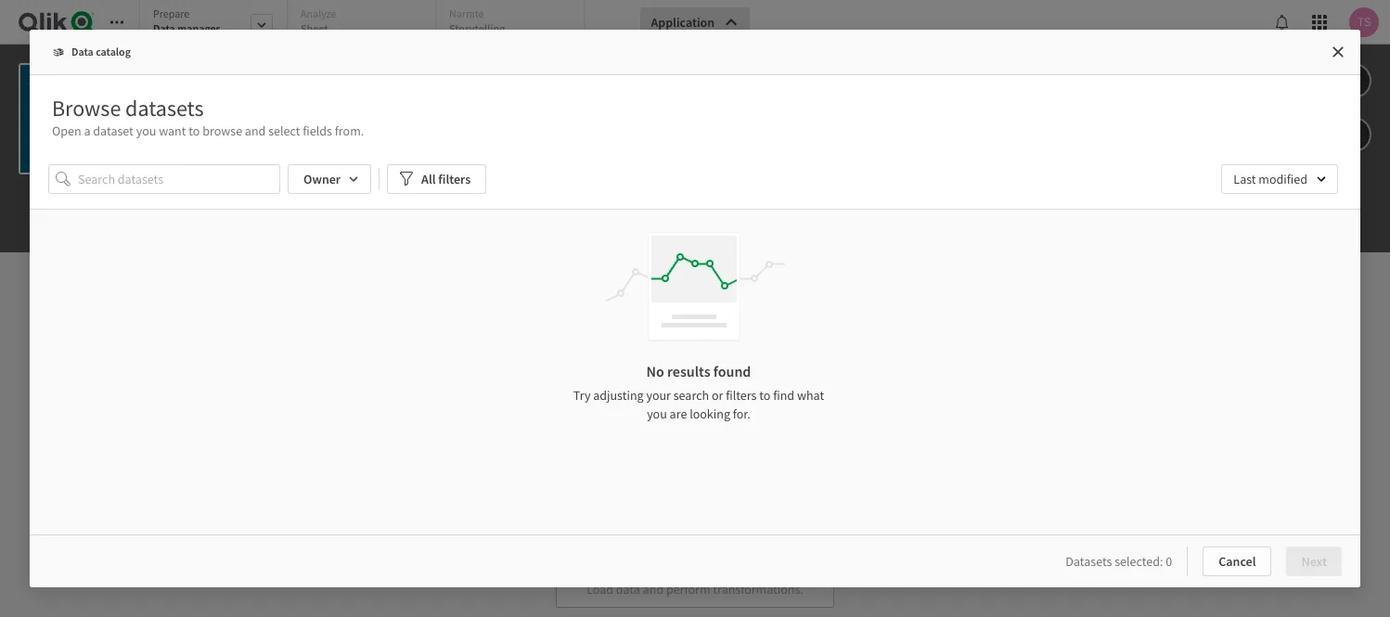Task type: describe. For each thing, give the bounding box(es) containing it.
no results found try adjusting your search or filters to find what you are looking for.
[[573, 362, 824, 423]]

data
[[153, 21, 175, 35]]

started
[[565, 277, 630, 306]]

search
[[673, 387, 709, 404]]

what
[[797, 387, 824, 404]]

prepare
[[153, 6, 190, 20]]

get started adding data to your app.
[[528, 277, 862, 306]]

datasets
[[125, 94, 204, 122]]

select
[[268, 122, 300, 139]]

all filters button
[[387, 165, 487, 194]]

filters region
[[48, 161, 1342, 198]]

found
[[713, 362, 751, 381]]

Search datasets text field
[[78, 165, 280, 194]]

your for adjusting
[[646, 387, 671, 404]]

transformations.
[[713, 581, 803, 598]]

and inside button
[[643, 581, 664, 598]]

results
[[667, 362, 710, 381]]

browse
[[202, 122, 242, 139]]

browse
[[52, 94, 121, 122]]

last
[[1234, 171, 1256, 188]]

last modified button
[[1222, 165, 1338, 194]]

or
[[712, 387, 723, 404]]

a
[[84, 122, 91, 139]]

filters inside no results found try adjusting your search or filters to find what you are looking for.
[[726, 387, 757, 404]]

toolbar containing application
[[0, 0, 1390, 252]]

want
[[159, 122, 186, 139]]

from.
[[335, 122, 364, 139]]

load data and perform transformations.
[[587, 581, 803, 598]]

edit image
[[1345, 70, 1361, 92]]

cancel
[[1219, 553, 1256, 570]]

1 horizontal spatial data
[[704, 277, 746, 306]]

application inside button
[[651, 14, 715, 31]]

browse datasets dialog
[[30, 30, 1360, 587]]

prepare data manager
[[153, 6, 220, 35]]

load
[[587, 581, 613, 598]]

owner
[[303, 171, 341, 188]]

fields
[[303, 122, 332, 139]]

owner button
[[288, 165, 371, 194]]



Task type: vqa. For each thing, say whether or not it's contained in the screenshot.
alerts
no



Task type: locate. For each thing, give the bounding box(es) containing it.
and
[[245, 122, 266, 139], [643, 581, 664, 598]]

data inside load data and perform transformations. button
[[616, 581, 640, 598]]

data right adding at the top of page
[[704, 277, 746, 306]]

all filters
[[421, 171, 471, 188]]

adjusting
[[593, 387, 644, 404]]

to
[[189, 122, 200, 139], [750, 277, 769, 306], [759, 387, 771, 404]]

1 horizontal spatial your
[[774, 277, 816, 306]]

browse datasets open a dataset you want to browse and select fields from.
[[52, 94, 364, 139]]

1 horizontal spatial filters
[[726, 387, 757, 404]]

all
[[421, 171, 436, 188]]

1 horizontal spatial application
[[651, 14, 715, 31]]

application button
[[640, 7, 750, 37]]

0 vertical spatial application
[[651, 14, 715, 31]]

1 vertical spatial you
[[647, 406, 667, 423]]

you left the are
[[647, 406, 667, 423]]

filters right all
[[438, 171, 471, 188]]

looking
[[690, 406, 730, 423]]

your down no on the left bottom of the page
[[646, 387, 671, 404]]

0 vertical spatial and
[[245, 122, 266, 139]]

toolbar
[[0, 0, 1390, 252]]

filters up for.
[[726, 387, 757, 404]]

1 vertical spatial your
[[646, 387, 671, 404]]

and left select
[[245, 122, 266, 139]]

your left app.
[[774, 277, 816, 306]]

app.
[[821, 277, 862, 306]]

adding
[[635, 277, 700, 306]]

you inside browse datasets open a dataset you want to browse and select fields from.
[[136, 122, 156, 139]]

1 horizontal spatial and
[[643, 581, 664, 598]]

you left want
[[136, 122, 156, 139]]

1 vertical spatial data
[[616, 581, 640, 598]]

application
[[0, 0, 1390, 617]]

and left perform
[[643, 581, 664, 598]]

data right load
[[616, 581, 640, 598]]

1 vertical spatial application
[[217, 63, 281, 80]]

last modified
[[1234, 171, 1308, 188]]

0 horizontal spatial you
[[136, 122, 156, 139]]

for.
[[733, 406, 751, 423]]

0 horizontal spatial and
[[245, 122, 266, 139]]

to right want
[[189, 122, 200, 139]]

find
[[773, 387, 794, 404]]

to left app.
[[750, 277, 769, 306]]

0 horizontal spatial filters
[[438, 171, 471, 188]]

load data and perform transformations. button
[[556, 549, 834, 608]]

manager
[[177, 21, 220, 35]]

and inside browse datasets open a dataset you want to browse and select fields from.
[[245, 122, 266, 139]]

application
[[651, 14, 715, 31], [217, 63, 281, 80]]

modified
[[1259, 171, 1308, 188]]

data
[[704, 277, 746, 306], [616, 581, 640, 598]]

to inside browse datasets open a dataset you want to browse and select fields from.
[[189, 122, 200, 139]]

0 vertical spatial your
[[774, 277, 816, 306]]

you inside no results found try adjusting your search or filters to find what you are looking for.
[[647, 406, 667, 423]]

0 horizontal spatial your
[[646, 387, 671, 404]]

1 vertical spatial to
[[750, 277, 769, 306]]

app options image
[[1345, 123, 1361, 146]]

0 horizontal spatial data
[[616, 581, 640, 598]]

no
[[646, 362, 664, 381]]

0 vertical spatial you
[[136, 122, 156, 139]]

are
[[670, 406, 687, 423]]

open
[[52, 122, 81, 139]]

dataset
[[93, 122, 133, 139]]

you
[[136, 122, 156, 139], [647, 406, 667, 423]]

0 vertical spatial data
[[704, 277, 746, 306]]

1 horizontal spatial you
[[647, 406, 667, 423]]

perform
[[666, 581, 710, 598]]

cancel button
[[1203, 547, 1272, 576]]

filters inside dropdown button
[[438, 171, 471, 188]]

try
[[573, 387, 591, 404]]

0 vertical spatial filters
[[438, 171, 471, 188]]

your for to
[[774, 277, 816, 306]]

0 vertical spatial to
[[189, 122, 200, 139]]

1 vertical spatial and
[[643, 581, 664, 598]]

application containing browse datasets
[[0, 0, 1390, 617]]

0 horizontal spatial application
[[217, 63, 281, 80]]

your inside no results found try adjusting your search or filters to find what you are looking for.
[[646, 387, 671, 404]]

to left 'find'
[[759, 387, 771, 404]]

1 vertical spatial filters
[[726, 387, 757, 404]]

get
[[528, 277, 560, 306]]

to inside no results found try adjusting your search or filters to find what you are looking for.
[[759, 387, 771, 404]]

your
[[774, 277, 816, 306], [646, 387, 671, 404]]

filters
[[438, 171, 471, 188], [726, 387, 757, 404]]

2 vertical spatial to
[[759, 387, 771, 404]]



